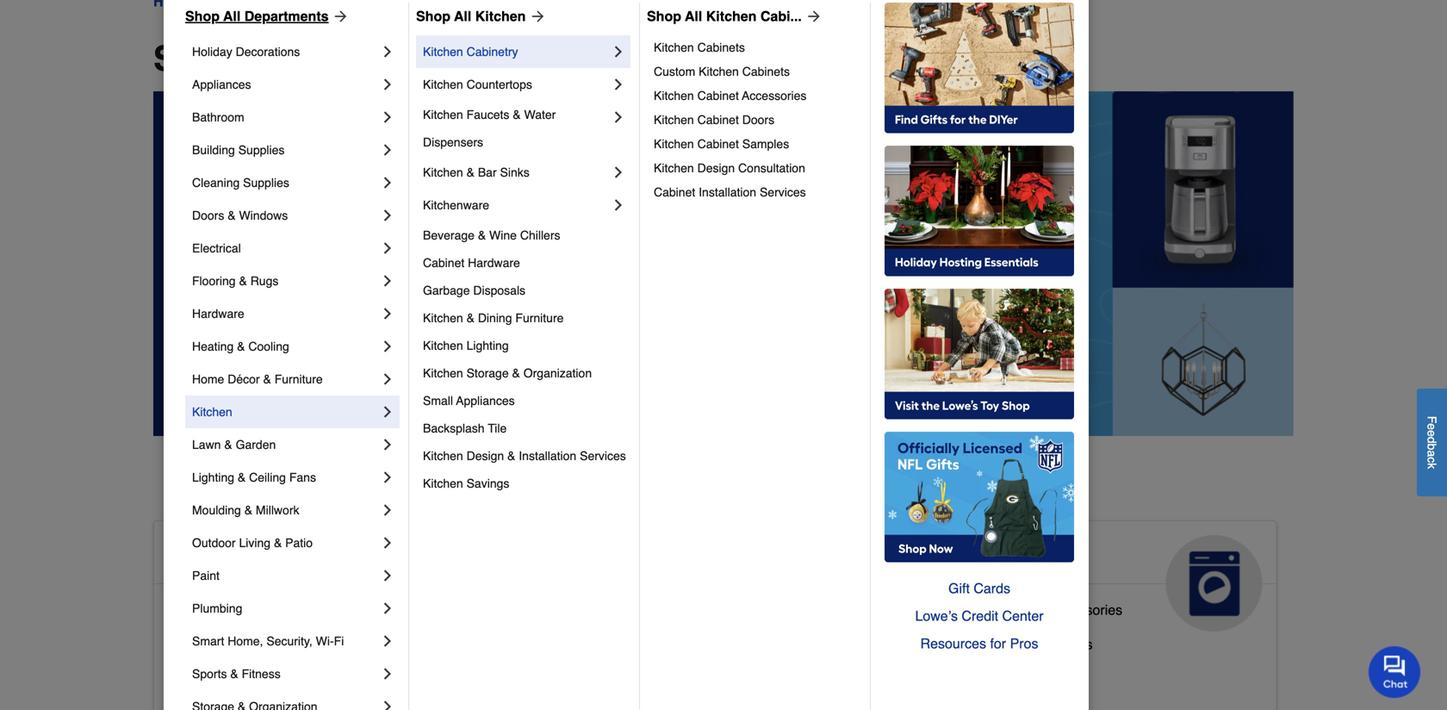 Task type: vqa. For each thing, say whether or not it's contained in the screenshot.
To
no



Task type: locate. For each thing, give the bounding box(es) containing it.
1 vertical spatial installation
[[519, 449, 577, 463]]

chevron right image for kitchen countertops
[[610, 76, 627, 93]]

arrow right image
[[329, 8, 349, 25], [802, 8, 823, 25]]

chevron right image for home décor & furniture
[[379, 371, 396, 388]]

accessories
[[742, 89, 807, 103], [1049, 602, 1123, 618]]

visit the lowe's toy shop. image
[[885, 289, 1075, 420]]

accessible for accessible bedroom
[[168, 636, 234, 652]]

1 horizontal spatial design
[[698, 161, 735, 175]]

& left cooling
[[237, 340, 245, 353]]

&
[[513, 108, 521, 122], [467, 165, 475, 179], [228, 209, 236, 222], [478, 228, 486, 242], [239, 274, 247, 288], [467, 311, 475, 325], [237, 340, 245, 353], [512, 366, 520, 380], [263, 372, 271, 386], [224, 438, 232, 452], [508, 449, 516, 463], [238, 470, 246, 484], [244, 503, 253, 517], [274, 536, 282, 550], [639, 542, 657, 570], [1036, 602, 1046, 618], [999, 636, 1008, 652], [670, 664, 679, 680], [230, 667, 238, 681], [274, 671, 283, 687]]

heating
[[192, 340, 234, 353]]

enjoy savings year-round. no matter what you're shopping for, find what you need at a great price. image
[[153, 91, 1294, 436]]

find gifts for the diyer. image
[[885, 3, 1075, 134]]

0 horizontal spatial chillers
[[520, 228, 561, 242]]

1 vertical spatial pet
[[552, 664, 573, 680]]

1 vertical spatial doors
[[192, 209, 224, 222]]

all
[[223, 8, 241, 24], [454, 8, 472, 24], [685, 8, 703, 24], [248, 39, 292, 78]]

beverage
[[423, 228, 475, 242], [936, 636, 995, 652]]

lighting up storage
[[467, 339, 509, 352]]

accessible for accessible entry & home
[[168, 671, 234, 687]]

all inside shop all kitchen cabi... 'link'
[[685, 8, 703, 24]]

2 vertical spatial supplies
[[613, 629, 666, 645]]

livestock
[[552, 629, 609, 645]]

shop inside 'link'
[[647, 8, 682, 24]]

furniture inside home décor & furniture link
[[275, 372, 323, 386]]

furniture inside 'kitchen & dining furniture' link
[[516, 311, 564, 325]]

1 horizontal spatial beverage
[[936, 636, 995, 652]]

1 vertical spatial beverage & wine chillers link
[[936, 632, 1093, 667]]

services up kitchen savings link
[[580, 449, 626, 463]]

1 vertical spatial furniture
[[275, 372, 323, 386]]

3 accessible from the top
[[168, 636, 234, 652]]

beverage & wine chillers link up garbage disposals link at the top left
[[423, 221, 627, 249]]

arrow right image inside shop all kitchen cabi... 'link'
[[802, 8, 823, 25]]

1 vertical spatial hardware
[[192, 307, 244, 321]]

2 arrow right image from the left
[[802, 8, 823, 25]]

rugs
[[250, 274, 279, 288]]

1 vertical spatial supplies
[[243, 176, 289, 190]]

accessories right center
[[1049, 602, 1123, 618]]

lowe's credit center link
[[885, 602, 1075, 630]]

cabinet down kitchen cabinet doors
[[698, 137, 739, 151]]

chevron right image for bathroom
[[379, 109, 396, 126]]

officially licensed n f l gifts. shop now. image
[[885, 432, 1075, 563]]

holiday decorations
[[192, 45, 300, 59]]

0 vertical spatial chillers
[[520, 228, 561, 242]]

heating & cooling
[[192, 340, 289, 353]]

accessible inside 'link'
[[168, 602, 234, 618]]

cabinet up kitchen cabinet samples
[[698, 113, 739, 127]]

storage
[[467, 366, 509, 380]]

0 horizontal spatial shop
[[185, 8, 220, 24]]

lighting up moulding
[[192, 470, 234, 484]]

animal & pet care
[[552, 542, 701, 597]]

design down kitchen cabinet samples
[[698, 161, 735, 175]]

supplies up windows
[[243, 176, 289, 190]]

0 vertical spatial beverage & wine chillers link
[[423, 221, 627, 249]]

cabinets
[[698, 41, 745, 54], [743, 65, 790, 78]]

chevron right image for kitchen faucets & water dispensers
[[610, 109, 627, 126]]

1 vertical spatial cabinets
[[743, 65, 790, 78]]

1 vertical spatial accessories
[[1049, 602, 1123, 618]]

chat invite button image
[[1369, 646, 1422, 698]]

kitchen cabinet accessories link
[[654, 84, 858, 108]]

chillers right pros
[[1047, 636, 1093, 652]]

0 horizontal spatial design
[[467, 449, 504, 463]]

livestock supplies
[[552, 629, 666, 645]]

all inside shop all departments link
[[223, 8, 241, 24]]

garbage
[[423, 284, 470, 297]]

lawn
[[192, 438, 221, 452]]

1 horizontal spatial pet
[[663, 542, 701, 570]]

0 vertical spatial services
[[760, 185, 806, 199]]

& down backsplash tile link
[[508, 449, 516, 463]]

1 vertical spatial services
[[580, 449, 626, 463]]

1 e from the top
[[1426, 423, 1439, 430]]

& right entry at the left bottom
[[274, 671, 283, 687]]

building
[[192, 143, 235, 157]]

2 vertical spatial home
[[287, 671, 324, 687]]

4 accessible from the top
[[168, 671, 234, 687]]

installation down kitchen design consultation
[[699, 185, 757, 199]]

furniture for home décor & furniture
[[275, 372, 323, 386]]

cabinet hardware link
[[423, 249, 627, 277]]

e up d
[[1426, 423, 1439, 430]]

0 horizontal spatial services
[[580, 449, 626, 463]]

cabinets inside kitchen cabinets 'link'
[[698, 41, 745, 54]]

shop
[[185, 8, 220, 24], [416, 8, 451, 24], [647, 8, 682, 24]]

0 vertical spatial pet
[[663, 542, 701, 570]]

kitchen for kitchen savings
[[423, 477, 463, 490]]

kitchen cabinet samples link
[[654, 132, 858, 156]]

gift cards
[[949, 580, 1011, 596]]

accessories up the kitchen cabinet doors link
[[742, 89, 807, 103]]

doors down cleaning
[[192, 209, 224, 222]]

2 horizontal spatial furniture
[[683, 664, 738, 680]]

1 vertical spatial chillers
[[1047, 636, 1093, 652]]

all up the kitchen cabinets
[[685, 8, 703, 24]]

furniture down garbage disposals link at the top left
[[516, 311, 564, 325]]

1 vertical spatial design
[[467, 449, 504, 463]]

chevron right image
[[379, 43, 396, 60], [610, 43, 627, 60], [379, 76, 396, 93], [610, 76, 627, 93], [379, 109, 396, 126], [610, 109, 627, 126], [610, 164, 627, 181], [379, 305, 396, 322], [379, 338, 396, 355], [379, 436, 396, 453], [379, 502, 396, 519], [379, 534, 396, 551], [379, 632, 396, 650], [379, 665, 396, 682]]

& inside 'link'
[[228, 209, 236, 222]]

kitchen
[[475, 8, 526, 24], [706, 8, 757, 24], [654, 41, 694, 54], [423, 45, 463, 59], [699, 65, 739, 78], [423, 78, 463, 91], [654, 89, 694, 103], [423, 108, 463, 122], [654, 113, 694, 127], [654, 137, 694, 151], [654, 161, 694, 175], [423, 165, 463, 179], [423, 311, 463, 325], [423, 339, 463, 352], [423, 366, 463, 380], [192, 405, 232, 419], [423, 449, 463, 463], [423, 477, 463, 490]]

& right animal
[[639, 542, 657, 570]]

accessible bedroom link
[[168, 632, 294, 667]]

& left water
[[513, 108, 521, 122]]

0 vertical spatial doors
[[743, 113, 775, 127]]

accessible for accessible home
[[168, 542, 294, 570]]

home décor & furniture link
[[192, 363, 379, 396]]

1 horizontal spatial furniture
[[516, 311, 564, 325]]

cabi...
[[761, 8, 802, 24]]

& inside animal & pet care
[[639, 542, 657, 570]]

1 vertical spatial appliances link
[[922, 521, 1277, 632]]

beverage & wine chillers
[[423, 228, 561, 242], [936, 636, 1093, 652]]

design up the savings
[[467, 449, 504, 463]]

supplies inside 'link'
[[238, 143, 285, 157]]

0 vertical spatial installation
[[699, 185, 757, 199]]

parts
[[1000, 602, 1033, 618]]

supplies
[[238, 143, 285, 157], [243, 176, 289, 190], [613, 629, 666, 645]]

all inside shop all kitchen link
[[454, 8, 472, 24]]

appliances down storage
[[456, 394, 515, 408]]

organization
[[524, 366, 592, 380]]

cabinetry
[[467, 45, 518, 59]]

wine down the kitchenware "link"
[[489, 228, 517, 242]]

all for shop all kitchen
[[454, 8, 472, 24]]

small appliances
[[423, 394, 515, 408]]

cabinet for samples
[[698, 137, 739, 151]]

chevron right image for sports & fitness
[[379, 665, 396, 682]]

departments for shop all departments
[[301, 39, 512, 78]]

kitchen storage & organization
[[423, 366, 592, 380]]

1 vertical spatial lighting
[[192, 470, 234, 484]]

2 vertical spatial furniture
[[683, 664, 738, 680]]

cabinet down kitchen design consultation
[[654, 185, 696, 199]]

departments
[[245, 8, 329, 24], [301, 39, 512, 78]]

beverage & wine chillers link down center
[[936, 632, 1093, 667]]

supplies for livestock supplies
[[613, 629, 666, 645]]

chevron right image for heating & cooling
[[379, 338, 396, 355]]

1 vertical spatial beverage
[[936, 636, 995, 652]]

0 vertical spatial design
[[698, 161, 735, 175]]

kitchen for kitchen cabinet doors
[[654, 113, 694, 127]]

supplies up houses,
[[613, 629, 666, 645]]

hardware down flooring
[[192, 307, 244, 321]]

arrow right image up 'shop all departments'
[[329, 8, 349, 25]]

kitchen for kitchen design & installation services
[[423, 449, 463, 463]]

chevron right image
[[379, 141, 396, 159], [379, 174, 396, 191], [610, 196, 627, 214], [379, 207, 396, 224], [379, 240, 396, 257], [379, 272, 396, 290], [379, 371, 396, 388], [379, 403, 396, 421], [379, 469, 396, 486], [379, 567, 396, 584], [379, 600, 396, 617], [379, 698, 396, 710]]

& left the rugs
[[239, 274, 247, 288]]

1 horizontal spatial installation
[[699, 185, 757, 199]]

chevron right image for outdoor living & patio
[[379, 534, 396, 551]]

flooring & rugs link
[[192, 265, 379, 297]]

cleaning supplies
[[192, 176, 289, 190]]

0 vertical spatial departments
[[245, 8, 329, 24]]

animal & pet care link
[[538, 521, 893, 632]]

departments up holiday decorations link
[[245, 8, 329, 24]]

kitchen inside "link"
[[423, 78, 463, 91]]

chevron right image for kitchen
[[379, 403, 396, 421]]

1 horizontal spatial appliances
[[456, 394, 515, 408]]

kitchen & bar sinks
[[423, 165, 530, 179]]

0 horizontal spatial appliances
[[192, 78, 251, 91]]

resources
[[921, 636, 987, 651]]

0 horizontal spatial accessories
[[742, 89, 807, 103]]

bathroom inside 'link'
[[238, 602, 298, 618]]

bathroom up building
[[192, 110, 244, 124]]

kitchen link
[[192, 396, 379, 428]]

all for shop all kitchen cabi...
[[685, 8, 703, 24]]

cabinet installation services link
[[654, 180, 858, 204]]

chillers for the topmost beverage & wine chillers link
[[520, 228, 561, 242]]

a
[[1426, 450, 1439, 457]]

2 accessible from the top
[[168, 602, 234, 618]]

1 horizontal spatial chillers
[[1047, 636, 1093, 652]]

doors down kitchen cabinet accessories link
[[743, 113, 775, 127]]

accessible for accessible bathroom
[[168, 602, 234, 618]]

chevron right image for holiday decorations
[[379, 43, 396, 60]]

kitchen cabinets
[[654, 41, 745, 54]]

cabinets up the custom kitchen cabinets
[[698, 41, 745, 54]]

departments down shop all kitchen on the top of the page
[[301, 39, 512, 78]]

kitchenware link
[[423, 189, 610, 221]]

installation down backsplash tile link
[[519, 449, 577, 463]]

hardware
[[468, 256, 520, 270], [192, 307, 244, 321]]

kitchen cabinet doors link
[[654, 108, 858, 132]]

1 horizontal spatial arrow right image
[[802, 8, 823, 25]]

chevron right image for kitchen cabinetry
[[610, 43, 627, 60]]

e
[[1426, 423, 1439, 430], [1426, 430, 1439, 437]]

shop up the 'kitchen cabinetry'
[[416, 8, 451, 24]]

1 horizontal spatial hardware
[[468, 256, 520, 270]]

cabinet up garbage
[[423, 256, 465, 270]]

0 vertical spatial hardware
[[468, 256, 520, 270]]

all up the 'kitchen cabinetry'
[[454, 8, 472, 24]]

chevron right image for lawn & garden
[[379, 436, 396, 453]]

garbage disposals link
[[423, 277, 627, 304]]

0 horizontal spatial appliances link
[[192, 68, 379, 101]]

resources for pros
[[921, 636, 1039, 651]]

holiday
[[192, 45, 232, 59]]

0 vertical spatial beverage
[[423, 228, 475, 242]]

arrow right image for shop all departments
[[329, 8, 349, 25]]

kitchen design & installation services
[[423, 449, 626, 463]]

kitchen for kitchen design consultation
[[654, 161, 694, 175]]

& right storage
[[512, 366, 520, 380]]

chillers up cabinet hardware link
[[520, 228, 561, 242]]

doors & windows link
[[192, 199, 379, 232]]

hardware up disposals at the top of the page
[[468, 256, 520, 270]]

kitchen for kitchen cabinet accessories
[[654, 89, 694, 103]]

1 vertical spatial bathroom
[[238, 602, 298, 618]]

0 vertical spatial furniture
[[516, 311, 564, 325]]

wi-
[[316, 634, 334, 648]]

0 horizontal spatial doors
[[192, 209, 224, 222]]

1 vertical spatial departments
[[301, 39, 512, 78]]

1 horizontal spatial accessories
[[1049, 602, 1123, 618]]

1 vertical spatial wine
[[1012, 636, 1043, 652]]

kitchen countertops link
[[423, 68, 610, 101]]

doors inside 'link'
[[192, 209, 224, 222]]

0 vertical spatial cabinets
[[698, 41, 745, 54]]

credit
[[962, 608, 999, 624]]

3 shop from the left
[[647, 8, 682, 24]]

1 horizontal spatial beverage & wine chillers link
[[936, 632, 1093, 667]]

0 vertical spatial lighting
[[467, 339, 509, 352]]

appliances down 'holiday'
[[192, 78, 251, 91]]

1 horizontal spatial beverage & wine chillers
[[936, 636, 1093, 652]]

cooling
[[248, 340, 289, 353]]

0 vertical spatial appliances link
[[192, 68, 379, 101]]

& right houses,
[[670, 664, 679, 680]]

flooring
[[192, 274, 236, 288]]

services down consultation
[[760, 185, 806, 199]]

installation
[[699, 185, 757, 199], [519, 449, 577, 463]]

services
[[760, 185, 806, 199], [580, 449, 626, 463]]

0 vertical spatial bathroom
[[192, 110, 244, 124]]

& left windows
[[228, 209, 236, 222]]

doors & windows
[[192, 209, 288, 222]]

custom
[[654, 65, 696, 78]]

1 shop from the left
[[185, 8, 220, 24]]

kitchen for kitchen countertops
[[423, 78, 463, 91]]

f
[[1426, 416, 1439, 423]]

e up "b"
[[1426, 430, 1439, 437]]

chevron right image for smart home, security, wi-fi
[[379, 632, 396, 650]]

departments for shop all departments
[[245, 8, 329, 24]]

appliances up cards
[[936, 542, 1065, 570]]

millwork
[[256, 503, 299, 517]]

arrow right image up kitchen cabinets 'link'
[[802, 8, 823, 25]]

1 accessible from the top
[[168, 542, 294, 570]]

0 horizontal spatial beverage & wine chillers link
[[423, 221, 627, 249]]

1 horizontal spatial shop
[[416, 8, 451, 24]]

beverage & wine chillers up cabinet hardware
[[423, 228, 561, 242]]

home décor & furniture
[[192, 372, 323, 386]]

all for shop all departments
[[223, 8, 241, 24]]

lighting
[[467, 339, 509, 352], [192, 470, 234, 484]]

0 horizontal spatial beverage
[[423, 228, 475, 242]]

all down shop all departments link
[[248, 39, 292, 78]]

2 vertical spatial appliances
[[936, 542, 1065, 570]]

backsplash tile
[[423, 421, 507, 435]]

0 vertical spatial accessories
[[742, 89, 807, 103]]

kitchen for kitchen faucets & water dispensers
[[423, 108, 463, 122]]

moulding
[[192, 503, 241, 517]]

bathroom up 'smart home, security, wi-fi'
[[238, 602, 298, 618]]

0 horizontal spatial furniture
[[275, 372, 323, 386]]

cabinets down kitchen cabinets 'link'
[[743, 65, 790, 78]]

0 horizontal spatial wine
[[489, 228, 517, 242]]

& inside kitchen faucets & water dispensers
[[513, 108, 521, 122]]

furniture down the heating & cooling link
[[275, 372, 323, 386]]

animal & pet care image
[[783, 535, 879, 632]]

home
[[192, 372, 224, 386], [301, 542, 368, 570], [287, 671, 324, 687]]

beverage & wine chillers link
[[423, 221, 627, 249], [936, 632, 1093, 667]]

kitchen for kitchen cabinetry
[[423, 45, 463, 59]]

doors
[[743, 113, 775, 127], [192, 209, 224, 222]]

0 vertical spatial beverage & wine chillers
[[423, 228, 561, 242]]

décor
[[228, 372, 260, 386]]

kitchen for kitchen storage & organization
[[423, 366, 463, 380]]

beverage down the 'lowe's credit center' link
[[936, 636, 995, 652]]

wine down center
[[1012, 636, 1043, 652]]

0 vertical spatial supplies
[[238, 143, 285, 157]]

2 e from the top
[[1426, 430, 1439, 437]]

cabinet down the custom kitchen cabinets
[[698, 89, 739, 103]]

shop up 'holiday'
[[185, 8, 220, 24]]

1 vertical spatial home
[[301, 542, 368, 570]]

appliance parts & accessories link
[[936, 598, 1123, 632]]

0 horizontal spatial hardware
[[192, 307, 244, 321]]

1 arrow right image from the left
[[329, 8, 349, 25]]

shop up the kitchen cabinets
[[647, 8, 682, 24]]

beverage down kitchenware
[[423, 228, 475, 242]]

cabinets inside custom kitchen cabinets 'link'
[[743, 65, 790, 78]]

2 horizontal spatial shop
[[647, 8, 682, 24]]

1 horizontal spatial wine
[[1012, 636, 1043, 652]]

arrow right image
[[526, 8, 547, 25]]

beverage & wine chillers down center
[[936, 636, 1093, 652]]

1 horizontal spatial lighting
[[467, 339, 509, 352]]

1 horizontal spatial appliances link
[[922, 521, 1277, 632]]

0 horizontal spatial arrow right image
[[329, 8, 349, 25]]

for
[[990, 636, 1007, 651]]

1 horizontal spatial services
[[760, 185, 806, 199]]

building supplies
[[192, 143, 285, 157]]

lighting & ceiling fans link
[[192, 461, 379, 494]]

furniture right houses,
[[683, 664, 738, 680]]

kitchen inside kitchen faucets & water dispensers
[[423, 108, 463, 122]]

0 vertical spatial wine
[[489, 228, 517, 242]]

chevron right image for doors & windows
[[379, 207, 396, 224]]

2 shop from the left
[[416, 8, 451, 24]]

arrow right image inside shop all departments link
[[329, 8, 349, 25]]

paint link
[[192, 559, 379, 592]]

1 horizontal spatial doors
[[743, 113, 775, 127]]

all up holiday decorations
[[223, 8, 241, 24]]

0 horizontal spatial installation
[[519, 449, 577, 463]]

supplies for building supplies
[[238, 143, 285, 157]]

0 vertical spatial appliances
[[192, 78, 251, 91]]

kitchen for kitchen & dining furniture
[[423, 311, 463, 325]]

cleaning
[[192, 176, 240, 190]]

supplies up cleaning supplies
[[238, 143, 285, 157]]

accessible home image
[[399, 535, 495, 632]]

chillers
[[520, 228, 561, 242], [1047, 636, 1093, 652]]

kitchen for kitchen & bar sinks
[[423, 165, 463, 179]]



Task type: describe. For each thing, give the bounding box(es) containing it.
bathroom link
[[192, 101, 379, 134]]

moulding & millwork
[[192, 503, 299, 517]]

shop for shop all kitchen
[[416, 8, 451, 24]]

& up cabinet hardware
[[478, 228, 486, 242]]

garden
[[236, 438, 276, 452]]

& left ceiling
[[238, 470, 246, 484]]

chevron right image for electrical
[[379, 240, 396, 257]]

shop all departments link
[[185, 6, 349, 27]]

kitchen cabinets link
[[654, 35, 858, 59]]

chillers for rightmost beverage & wine chillers link
[[1047, 636, 1093, 652]]

1 vertical spatial beverage & wine chillers
[[936, 636, 1093, 652]]

accessible bathroom
[[168, 602, 298, 618]]

pet inside animal & pet care
[[663, 542, 701, 570]]

kitchen savings link
[[423, 470, 627, 497]]

k
[[1426, 463, 1439, 469]]

kitchen design consultation
[[654, 161, 806, 175]]

holiday decorations link
[[192, 35, 379, 68]]

cards
[[974, 580, 1011, 596]]

lowe's
[[916, 608, 958, 624]]

design for consultation
[[698, 161, 735, 175]]

shop all departments
[[153, 39, 512, 78]]

fans
[[289, 470, 316, 484]]

wine for rightmost beverage & wine chillers link
[[1012, 636, 1043, 652]]

hardware link
[[192, 297, 379, 330]]

furniture inside pet beds, houses, & furniture link
[[683, 664, 738, 680]]

outdoor living & patio
[[192, 536, 313, 550]]

kitchen for kitchen cabinets
[[654, 41, 694, 54]]

c
[[1426, 457, 1439, 463]]

chevron right image for building supplies
[[379, 141, 396, 159]]

chevron right image for flooring & rugs
[[379, 272, 396, 290]]

gift cards link
[[885, 575, 1075, 602]]

kitchen lighting link
[[423, 332, 627, 359]]

appliance
[[936, 602, 997, 618]]

chevron right image for paint
[[379, 567, 396, 584]]

disposals
[[473, 284, 526, 297]]

bathroom inside "link"
[[192, 110, 244, 124]]

0 horizontal spatial beverage & wine chillers
[[423, 228, 561, 242]]

kitchen for kitchen lighting
[[423, 339, 463, 352]]

fi
[[334, 634, 344, 648]]

& left dining
[[467, 311, 475, 325]]

accessible bedroom
[[168, 636, 294, 652]]

chevron right image for moulding & millwork
[[379, 502, 396, 519]]

kitchen cabinet accessories
[[654, 89, 807, 103]]

2 horizontal spatial appliances
[[936, 542, 1065, 570]]

backsplash
[[423, 421, 485, 435]]

cabinet installation services
[[654, 185, 806, 199]]

shop
[[153, 39, 240, 78]]

& right décor
[[263, 372, 271, 386]]

kitchen for kitchen cabinet samples
[[654, 137, 694, 151]]

small
[[423, 394, 453, 408]]

outdoor
[[192, 536, 236, 550]]

kitchen savings
[[423, 477, 510, 490]]

kitchen cabinetry link
[[423, 35, 610, 68]]

pros
[[1010, 636, 1039, 651]]

consultation
[[739, 161, 806, 175]]

chevron right image for cleaning supplies
[[379, 174, 396, 191]]

accessible bathroom link
[[168, 598, 298, 632]]

0 vertical spatial home
[[192, 372, 224, 386]]

1 vertical spatial appliances
[[456, 394, 515, 408]]

center
[[1003, 608, 1044, 624]]

kitchen lighting
[[423, 339, 509, 352]]

appliances image
[[1167, 535, 1263, 632]]

custom kitchen cabinets link
[[654, 59, 858, 84]]

garbage disposals
[[423, 284, 526, 297]]

dining
[[478, 311, 512, 325]]

lawn & garden
[[192, 438, 276, 452]]

dispensers
[[423, 135, 483, 149]]

beds,
[[577, 664, 612, 680]]

supplies for cleaning supplies
[[243, 176, 289, 190]]

kitchen faucets & water dispensers
[[423, 108, 559, 149]]

beverage for rightmost beverage & wine chillers link
[[936, 636, 995, 652]]

chevron right image for appliances
[[379, 76, 396, 93]]

paint
[[192, 569, 220, 583]]

services inside cabinet installation services link
[[760, 185, 806, 199]]

shop all kitchen link
[[416, 6, 547, 27]]

shop for shop all kitchen cabi...
[[647, 8, 682, 24]]

cabinet for accessories
[[698, 89, 739, 103]]

chevron right image for hardware
[[379, 305, 396, 322]]

& left the patio
[[274, 536, 282, 550]]

0 horizontal spatial pet
[[552, 664, 573, 680]]

sports & fitness
[[192, 667, 281, 681]]

sports
[[192, 667, 227, 681]]

chevron right image for kitchen & bar sinks
[[610, 164, 627, 181]]

furniture for kitchen & dining furniture
[[516, 311, 564, 325]]

heating & cooling link
[[192, 330, 379, 363]]

security,
[[267, 634, 313, 648]]

& right the lawn
[[224, 438, 232, 452]]

samples
[[743, 137, 789, 151]]

lawn & garden link
[[192, 428, 379, 461]]

lighting & ceiling fans
[[192, 470, 316, 484]]

small appliances link
[[423, 387, 627, 414]]

cabinet hardware
[[423, 256, 520, 270]]

fitness
[[242, 667, 281, 681]]

holiday hosting essentials. image
[[885, 146, 1075, 277]]

kitchen cabinet doors
[[654, 113, 775, 127]]

shop all kitchen cabi... link
[[647, 6, 823, 27]]

kitchen design consultation link
[[654, 156, 858, 180]]

cabinet for doors
[[698, 113, 739, 127]]

kitchen countertops
[[423, 78, 532, 91]]

& down 'accessible bedroom' link
[[230, 667, 238, 681]]

arrow right image for shop all kitchen cabi...
[[802, 8, 823, 25]]

chevron right image for lighting & ceiling fans
[[379, 469, 396, 486]]

tile
[[488, 421, 507, 435]]

b
[[1426, 443, 1439, 450]]

appliance parts & accessories
[[936, 602, 1123, 618]]

kitchen faucets & water dispensers link
[[423, 101, 610, 156]]

& left millwork
[[244, 503, 253, 517]]

& left bar
[[467, 165, 475, 179]]

accessible entry & home
[[168, 671, 324, 687]]

design for &
[[467, 449, 504, 463]]

0 horizontal spatial lighting
[[192, 470, 234, 484]]

chevron right image for kitchenware
[[610, 196, 627, 214]]

sinks
[[500, 165, 530, 179]]

backsplash tile link
[[423, 414, 627, 442]]

resources for pros link
[[885, 630, 1075, 657]]

chevron right image for plumbing
[[379, 600, 396, 617]]

accessible entry & home link
[[168, 667, 324, 701]]

countertops
[[467, 78, 532, 91]]

smart home, security, wi-fi link
[[192, 625, 379, 657]]

services inside kitchen design & installation services link
[[580, 449, 626, 463]]

plumbing link
[[192, 592, 379, 625]]

wine for the topmost beverage & wine chillers link
[[489, 228, 517, 242]]

& left pros
[[999, 636, 1008, 652]]

beverage for the topmost beverage & wine chillers link
[[423, 228, 475, 242]]

gift
[[949, 580, 970, 596]]

electrical link
[[192, 232, 379, 265]]

building supplies link
[[192, 134, 379, 166]]

shop for shop all departments
[[185, 8, 220, 24]]

& right parts
[[1036, 602, 1046, 618]]

kitchen design & installation services link
[[423, 442, 627, 470]]

kitchenware
[[423, 198, 489, 212]]



